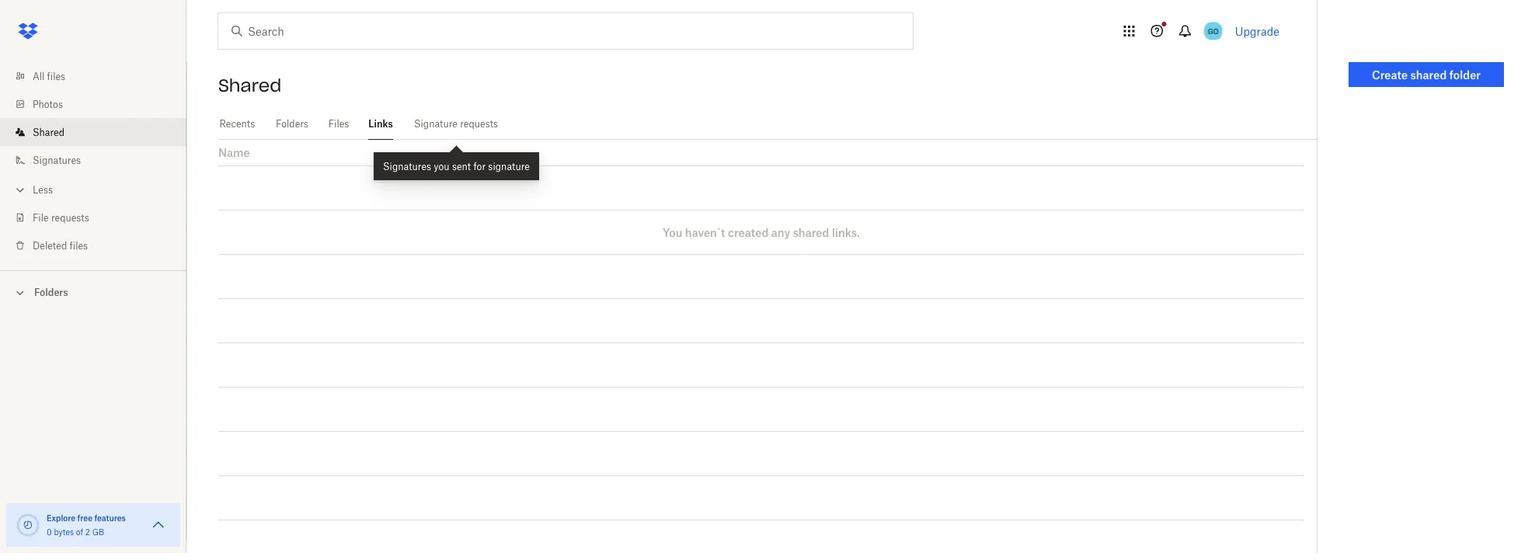 Task type: locate. For each thing, give the bounding box(es) containing it.
1 vertical spatial shared
[[33, 126, 64, 138]]

0 horizontal spatial files
[[47, 70, 65, 82]]

folders left files
[[276, 118, 308, 130]]

shared right any
[[793, 226, 829, 239]]

folder
[[1450, 68, 1481, 81]]

file requests
[[33, 212, 89, 223]]

file requests link
[[12, 204, 186, 232]]

1 vertical spatial requests
[[51, 212, 89, 223]]

requests
[[460, 118, 498, 130], [51, 212, 89, 223]]

sent
[[452, 160, 471, 172]]

recents
[[220, 118, 255, 130]]

file
[[33, 212, 49, 223]]

create shared folder
[[1372, 68, 1481, 81]]

you haven`t created any shared links.
[[663, 226, 860, 239]]

requests right file at the left
[[51, 212, 89, 223]]

all files
[[33, 70, 65, 82]]

0 vertical spatial requests
[[460, 118, 498, 130]]

list
[[0, 53, 186, 270]]

list containing all files
[[0, 53, 186, 270]]

shared down the photos
[[33, 126, 64, 138]]

0 horizontal spatial shared
[[33, 126, 64, 138]]

1 vertical spatial files
[[70, 240, 88, 251]]

shared
[[1411, 68, 1447, 81], [793, 226, 829, 239]]

shared link
[[12, 118, 186, 146]]

signatures left you
[[383, 160, 431, 172]]

1 horizontal spatial signatures
[[383, 160, 431, 172]]

0 vertical spatial folders
[[276, 118, 308, 130]]

shared
[[218, 75, 282, 96], [33, 126, 64, 138]]

1 horizontal spatial folders
[[276, 118, 308, 130]]

signatures link
[[12, 146, 186, 174]]

quota usage element
[[16, 513, 40, 538]]

requests up for
[[460, 118, 498, 130]]

explore free features 0 bytes of 2 gb
[[47, 513, 126, 537]]

files
[[47, 70, 65, 82], [70, 240, 88, 251]]

files right all
[[47, 70, 65, 82]]

signatures inside list
[[33, 154, 81, 166]]

free
[[77, 513, 92, 523]]

you
[[434, 160, 450, 172]]

files
[[328, 118, 349, 130]]

dropbox image
[[12, 16, 44, 47]]

tab list
[[218, 109, 1317, 140]]

files for all files
[[47, 70, 65, 82]]

you
[[663, 226, 683, 239]]

1 vertical spatial folders
[[34, 287, 68, 298]]

haven`t
[[685, 226, 725, 239]]

files right deleted
[[70, 240, 88, 251]]

0 vertical spatial files
[[47, 70, 65, 82]]

1 horizontal spatial requests
[[460, 118, 498, 130]]

tab list containing recents
[[218, 109, 1317, 140]]

0 horizontal spatial folders
[[34, 287, 68, 298]]

1 vertical spatial shared
[[793, 226, 829, 239]]

1 horizontal spatial files
[[70, 240, 88, 251]]

signatures
[[33, 154, 81, 166], [383, 160, 431, 172]]

photos
[[33, 98, 63, 110]]

shared left folder
[[1411, 68, 1447, 81]]

0 horizontal spatial shared
[[793, 226, 829, 239]]

0 horizontal spatial signatures
[[33, 154, 81, 166]]

0 horizontal spatial requests
[[51, 212, 89, 223]]

folders
[[276, 118, 308, 130], [34, 287, 68, 298]]

name
[[218, 146, 250, 159]]

files inside deleted files link
[[70, 240, 88, 251]]

all
[[33, 70, 45, 82]]

shared up recents link
[[218, 75, 282, 96]]

deleted files link
[[12, 232, 186, 260]]

0 vertical spatial shared
[[218, 75, 282, 96]]

all files link
[[12, 62, 186, 90]]

folders link
[[275, 109, 309, 138]]

1 horizontal spatial shared
[[1411, 68, 1447, 81]]

requests inside list
[[51, 212, 89, 223]]

files link
[[328, 109, 350, 138]]

files inside all files "link"
[[47, 70, 65, 82]]

0 vertical spatial shared
[[1411, 68, 1447, 81]]

shared inside button
[[1411, 68, 1447, 81]]

signatures up less in the left of the page
[[33, 154, 81, 166]]

any
[[771, 226, 790, 239]]

Search in folder "Dropbox" text field
[[248, 23, 881, 40]]

requests inside tab list
[[460, 118, 498, 130]]

folders down deleted
[[34, 287, 68, 298]]

created
[[728, 226, 769, 239]]



Task type: vqa. For each thing, say whether or not it's contained in the screenshot.
on
no



Task type: describe. For each thing, give the bounding box(es) containing it.
0
[[47, 527, 52, 537]]

deleted
[[33, 240, 67, 251]]

shared list item
[[0, 118, 186, 146]]

photos link
[[12, 90, 186, 118]]

links.
[[832, 226, 860, 239]]

bytes
[[54, 527, 74, 537]]

upgrade
[[1235, 24, 1280, 38]]

signature requests link
[[412, 109, 500, 138]]

folders inside folders "button"
[[34, 287, 68, 298]]

recents link
[[218, 109, 256, 138]]

features
[[94, 513, 126, 523]]

2
[[85, 527, 90, 537]]

links link
[[368, 109, 393, 138]]

signatures for signatures
[[33, 154, 81, 166]]

go
[[1208, 26, 1219, 36]]

shared inside list item
[[33, 126, 64, 138]]

files for deleted files
[[70, 240, 88, 251]]

folders button
[[0, 280, 186, 303]]

folders inside folders link
[[276, 118, 308, 130]]

create shared folder button
[[1349, 62, 1504, 87]]

of
[[76, 527, 83, 537]]

requests for file requests
[[51, 212, 89, 223]]

links
[[368, 118, 393, 130]]

upgrade link
[[1235, 24, 1280, 38]]

signatures you sent for signature
[[383, 160, 530, 172]]

deleted files
[[33, 240, 88, 251]]

explore
[[47, 513, 76, 523]]

signatures for signatures you sent for signature
[[383, 160, 431, 172]]

gb
[[92, 527, 104, 537]]

signature requests
[[414, 118, 498, 130]]

1 horizontal spatial shared
[[218, 75, 282, 96]]

less
[[33, 184, 53, 195]]

signature
[[414, 118, 458, 130]]

requests for signature requests
[[460, 118, 498, 130]]

for
[[474, 160, 486, 172]]

less image
[[12, 182, 28, 198]]

go button
[[1201, 19, 1226, 44]]

create
[[1372, 68, 1408, 81]]

signature
[[488, 160, 530, 172]]



